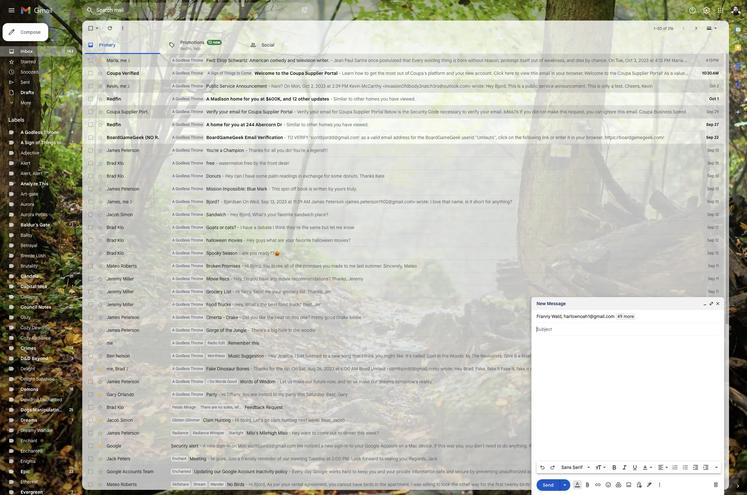 Task type: locate. For each thing, give the bounding box(es) containing it.
starred
[[21, 59, 36, 65]]

userid
[[462, 135, 475, 141]]

a godless throne for me
[[172, 341, 203, 346]]

best, right truck?
[[303, 302, 313, 308]]

this inside labels navigation
[[39, 181, 48, 187]]

click
[[499, 135, 508, 141]]

1 vertical spatial thanks,
[[308, 289, 324, 295]]

19 row from the top
[[82, 286, 724, 298]]

do
[[244, 276, 249, 282], [210, 379, 215, 384]]

2 brad klo from the top
[[107, 173, 124, 179]]

are up 🎃 icon
[[278, 238, 284, 243]]

godless inside a godless throne mission impossible: blue mark - this spin off book is written by yours truly.
[[176, 186, 190, 191]]

coupa up 244
[[248, 109, 262, 115]]

11 for hey, do you have any movie recommendations? thanks, jeremy
[[716, 277, 719, 281]]

orlando
[[118, 392, 134, 398]]

come inside main content
[[241, 71, 252, 76]]

insert signature image
[[647, 482, 653, 488]]

cozy for cozy dewdrop
[[21, 325, 31, 331]]

0 horizontal spatial can
[[234, 173, 242, 179]]

28 row from the top
[[82, 401, 724, 414]]

4 james peterson from the top
[[107, 328, 139, 333]]

sep 27
[[707, 122, 719, 127]]

broken
[[206, 263, 221, 269]]

capital
[[21, 284, 36, 290]]

come up announcement at top left
[[241, 71, 252, 76]]

0 horizontal spatial mac
[[238, 443, 247, 449]]

simon down james , me 2
[[120, 212, 133, 218]]

1 horizontal spatial pm
[[664, 58, 671, 63]]

godless for party
[[176, 392, 190, 397]]

1 vertical spatial alert
[[33, 171, 42, 177]]

viewed. down the a godless throne public service announcement - nani? on mon, oct 2, 2023 at 2:39 pm kevin mccarthy <invasion0fdbody2natch3rs@outlook.com> wrote: hey bjord, this is a public service announcement. this is only a test. cheers, kevin
[[400, 96, 416, 102]]

0 horizontal spatial viewed.
[[353, 122, 369, 128]]

now down think! at the right of page
[[595, 366, 604, 372]]

a godless throne left radio
[[172, 341, 203, 346]]

coupa's
[[411, 70, 427, 76]]

us right let
[[288, 379, 293, 385]]

aurora
[[21, 202, 34, 207], [21, 212, 34, 218]]

to left redo ‪(⌘y)‬ image
[[543, 469, 547, 475]]

like.
[[397, 353, 405, 359]]

34 row from the top
[[82, 478, 724, 491]]

2 inside maria , me 2
[[128, 58, 130, 63]]

social tab
[[245, 36, 326, 54]]

1 horizontal spatial account
[[381, 443, 398, 449]]

- right bjord?
[[221, 199, 223, 205]]

0 vertical spatial similar
[[334, 96, 347, 102]]

mateo roberts for no
[[107, 482, 137, 488]]

27 row from the top
[[82, 388, 724, 401]]

to right hard
[[353, 469, 357, 475]]

godless inside the a godless throne public service announcement - nani? on mon, oct 2, 2023 at 2:39 pm kevin mccarthy <invasion0fdbody2natch3rs@outlook.com> wrote: hey bjord, this is a public service announcement. this is only a test. cheers, kevin
[[176, 84, 190, 88]]

2 aurora from the top
[[21, 212, 34, 218]]

throne inside a godless throne party - hi tiffany, you are invited to my party this saturday. best, gary
[[191, 392, 203, 397]]

2 vertical spatial let
[[347, 379, 352, 385]]

godless inside a godless throne fwd: elroy schwartz: american comedy and television writer. - jean paul sartre once postulated that every existing thing is born without reason, prolongs itself out of weakness, and dies by chance. on tue, oct 3, 2023 at 4:13 pm maria williams <mariaaawilliams
[[176, 58, 190, 63]]

us right now,
[[353, 379, 358, 385]]

1 vertical spatial mateo roberts
[[107, 482, 137, 488]]

0 horizontal spatial favorite
[[278, 212, 293, 218]]

4:13 pm
[[706, 58, 719, 63]]

row containing maria
[[82, 54, 737, 67]]

enchanted inside the enchanted updating our google account inactivity policy - every day google works hard to keep you and your private information safe and secure by preventing unauthorized access to your google account with our built-in security protections. and keeping you
[[172, 469, 191, 474]]

throne inside a godless throne bjord? - bjørdsøn on wed, sep 13, 2023 at 11:39 am james peterson <james.peterson1902@gmail.com> wrote: i love that name. is it short for anything?
[[191, 199, 203, 204]]

think
[[275, 225, 285, 231], [364, 353, 374, 359]]

2 for bjørdsøn on wed, sep 13, 2023 at 11:39 am james peterson <james.peterson1902@gmail.com> wrote: i love that name. is it short for anything?
[[130, 200, 132, 204]]

what's for bjord,
[[253, 212, 267, 218]]

cats?
[[225, 225, 236, 231]]

12 for hey bjord, what's your favorite sandwich place?
[[716, 212, 719, 217]]

sicritbjordd@gmail.com
[[248, 443, 296, 449]]

3 cell from the top
[[701, 353, 724, 359]]

hey, up did
[[236, 302, 244, 308]]

thanks for 26,
[[254, 366, 268, 372]]

movie
[[206, 276, 219, 282]]

valid
[[371, 135, 380, 141]]

oct up sep 29 at the top right
[[710, 96, 717, 101]]

let's
[[254, 418, 263, 423]]

remember this
[[228, 341, 259, 346]]

3 sep 12 from the top
[[708, 238, 719, 243]]

throne for mission impossible: blue mark
[[191, 186, 203, 191]]

day
[[305, 469, 312, 475]]

best, down now,
[[327, 392, 337, 398]]

click
[[494, 70, 504, 76]]

0 vertical spatial as
[[665, 70, 670, 76]]

miller for grocery
[[123, 289, 134, 295]]

2 horizontal spatial boardgamegeek
[[426, 135, 461, 141]]

boardgamegeek (no r.
[[107, 135, 159, 141]]

delight link
[[21, 366, 35, 372]]

to right made
[[344, 263, 348, 269]]

3 klo from the top
[[118, 225, 124, 231]]

at left 244
[[241, 122, 245, 128]]

list
[[224, 289, 231, 295]]

12 row from the top
[[82, 195, 724, 208]]

1 vertical spatial simon
[[120, 418, 133, 423]]

sep for hey guys what are your favorite halloween movies?
[[708, 238, 715, 243]]

Message Body text field
[[537, 339, 720, 460]]

16
[[716, 482, 719, 487]]

0 vertical spatial wander
[[37, 428, 53, 434]]

0 horizontal spatial home
[[211, 122, 223, 128]]

a godless throne for james peterson
[[172, 379, 203, 384]]

5 sep 13 from the top
[[708, 199, 719, 204]]

2 jeremy miller from the top
[[107, 289, 134, 295]]

james peterson for a godless throne you're a champion - thanks for all you do! you're a legend!!!
[[107, 148, 139, 153]]

1 13 from the top
[[716, 148, 719, 153]]

discard draft ‪(⌘⇧d)‬ image
[[713, 482, 720, 488]]

godless for free
[[176, 161, 190, 166]]

to up only
[[605, 70, 609, 76]]

sign-
[[217, 443, 227, 449], [334, 443, 345, 449]]

None checkbox
[[87, 25, 94, 32], [87, 96, 94, 102], [87, 134, 94, 141], [87, 147, 94, 154], [87, 160, 94, 167], [87, 173, 94, 179], [87, 212, 94, 218], [87, 237, 94, 244], [87, 250, 94, 257], [87, 263, 94, 269], [87, 276, 94, 282], [87, 289, 94, 295], [87, 327, 94, 334], [87, 353, 94, 359], [87, 379, 94, 385], [87, 392, 94, 398], [87, 417, 94, 424], [87, 430, 94, 437], [87, 456, 94, 462], [87, 469, 94, 475], [87, 25, 94, 32], [87, 96, 94, 102], [87, 134, 94, 141], [87, 147, 94, 154], [87, 160, 94, 167], [87, 173, 94, 179], [87, 212, 94, 218], [87, 237, 94, 244], [87, 250, 94, 257], [87, 263, 94, 269], [87, 276, 94, 282], [87, 289, 94, 295], [87, 327, 94, 334], [87, 353, 94, 359], [87, 379, 94, 385], [87, 392, 94, 398], [87, 417, 94, 424], [87, 430, 94, 437], [87, 456, 94, 462], [87, 469, 94, 475]]

0 vertical spatial favorite
[[278, 212, 293, 218]]

simon for throne
[[120, 212, 133, 218]]

1 horizontal spatial come
[[241, 71, 252, 76]]

breeze lush
[[21, 253, 46, 259]]

that
[[403, 58, 411, 63], [442, 199, 451, 205], [353, 353, 361, 359]]

do up party at the bottom left
[[210, 379, 215, 384]]

to left verify
[[463, 109, 467, 115]]

a inside a godless throne omerta - drake - did you like the beat on this one? pretty good drake loosie
[[172, 315, 175, 320]]

music suggestion - hey jessica, i just listened to a new song that i think you might like. it's called 'lost in the woods' by the revivalists. give it a listen and let me know what you think! cheers, mike
[[228, 353, 627, 359]]

jeremy for hi terry, send me your grocery list. thanks, jer
[[107, 289, 122, 295]]

1 horizontal spatial am
[[352, 366, 358, 372]]

2 delight from the top
[[21, 377, 35, 382]]

0 vertical spatial mateo roberts
[[107, 263, 137, 269]]

throne for goats or cats?
[[191, 225, 203, 230]]

your right the undo ‪(⌘z)‬ image
[[548, 469, 557, 475]]

godless inside labels navigation
[[25, 130, 43, 135]]

am right the 11:39
[[304, 199, 310, 205]]

2 roberts from the top
[[121, 482, 137, 488]]

2 21 from the top
[[70, 305, 73, 310]]

of inside labels navigation
[[36, 140, 40, 146]]

sign inside main content
[[211, 71, 219, 76]]

5 james peterson from the top
[[107, 379, 139, 385]]

peterson for a godless throne omerta - drake - did you like the beat on this one? pretty good drake loosie
[[121, 315, 139, 321]]

row containing kevin
[[82, 80, 724, 93]]

brad klo for goats
[[107, 225, 124, 231]]

throne inside a godless throne broken promises - hi bjord, you broke all of the promises you made to me last summer. sincerely, mateo
[[191, 264, 203, 268]]

godless inside "a godless throne movie recs - hey, do you have any movie recommendations? thanks, jeremy"
[[176, 277, 190, 281]]

enter
[[556, 135, 567, 141]]

throne inside a godless throne mission impossible: blue mark - this spin off book is written by yours truly.
[[191, 186, 203, 191]]

2 simon from the top
[[120, 418, 133, 423]]

1 sep 11 from the top
[[709, 264, 719, 268]]

of left wisdom
[[254, 379, 258, 385]]

sep for watermelon free by the front desk!
[[708, 161, 715, 166]]

2 for thanks for the tip. on sat, aug 26, 2023 at 6:00 am bjord umlaut <sicritbjordd@gmail.com> wrote: hey brad, fake, fake it fake it, fake it now fake, fake it fake it, fake it now the narrative of
[[126, 367, 128, 372]]

🎃 image
[[275, 251, 280, 256]]

9 row from the top
[[82, 157, 724, 170]]

4 klo from the top
[[118, 238, 124, 243]]

portal left below
[[372, 109, 384, 115]]

1 fake, from the left
[[476, 366, 487, 372]]

0 vertical spatial home
[[230, 96, 243, 102]]

throne inside the a godless throne public service announcement - nani? on mon, oct 2, 2023 at 2:39 pm kevin mccarthy <invasion0fdbody2natch3rs@outlook.com> wrote: hey bjord, this is a public service announcement. this is only a test. cheers, kevin
[[191, 84, 203, 88]]

toggle confidential mode image
[[636, 482, 643, 488]]

minimize image
[[703, 301, 708, 306]]

a godless throne bjord? - bjørdsøn on wed, sep 13, 2023 at 11:39 am james peterson <james.peterson1902@gmail.com> wrote: i love that name. is it short for anything?
[[172, 199, 513, 205]]

2 now from the left
[[595, 366, 604, 372]]

now,
[[327, 379, 337, 385]]

0 vertical spatial enchant
[[21, 438, 37, 444]]

aurora for aurora link
[[21, 202, 34, 207]]

jacob down james , me 2
[[107, 212, 119, 218]]

godless for mission impossible: blue mark
[[176, 186, 190, 191]]

godless inside a godless throne donuts - hey can i have some palm readings in exchange for some donuts. thanks kate
[[176, 174, 190, 178]]

trucks
[[218, 302, 231, 308]]

petals mirage
[[172, 405, 196, 410]]

the up test.
[[610, 70, 617, 76]]

sunshine
[[36, 377, 55, 382]]

1 drake from the left
[[226, 315, 238, 321]]

1 redfin from the top
[[107, 96, 121, 102]]

godless inside a godless throne free - watermelon free by the front desk!
[[176, 161, 190, 166]]

come
[[241, 71, 252, 76], [63, 140, 75, 146]]

and right $600k,
[[283, 96, 291, 102]]

1 horizontal spatial home
[[230, 96, 243, 102]]

fake
[[206, 366, 216, 372], [501, 366, 511, 372], [566, 366, 575, 372]]

sep 11 for hey, do you have any movie recommendations? thanks, jeremy
[[709, 277, 719, 281]]

in right hole
[[289, 328, 292, 333]]

1 for dreams
[[72, 418, 73, 423]]

writer.
[[317, 58, 329, 63]]

5 klo from the top
[[118, 250, 124, 256]]

0 horizontal spatial send
[[253, 289, 264, 295]]

godless inside a godless throne verify your email for coupa supplier portal - verify your email for coupa supplier portal below is the security code necessary to verify your email. 686676 if you did not make this request, you can ignore this email. coupa business spend
[[176, 109, 190, 114]]

11
[[716, 264, 719, 268], [716, 277, 719, 281], [716, 289, 719, 294], [716, 302, 719, 307]]

2 sign- from the left
[[334, 443, 345, 449]]

1 horizontal spatial you're
[[293, 148, 306, 153]]

15 row from the top
[[82, 234, 724, 247]]

a godless throne left worthless
[[172, 354, 203, 359]]

i right apartment.
[[412, 482, 413, 488]]

a inside a godless throne you're a champion - thanks for all you do! you're a legend!!!
[[172, 148, 175, 153]]

1 email. from the left
[[491, 109, 503, 115]]

0 horizontal spatial thanks,
[[308, 289, 324, 295]]

1 inside row
[[718, 96, 719, 101]]

a inside a godless throne verify your email for coupa supplier portal - verify your email for coupa supplier portal below is the security code necessary to verify your email. 686676 if you did not make this request, you can ignore this email. coupa business spend
[[172, 109, 175, 114]]

this left spin
[[272, 186, 280, 192]]

0 vertical spatial things
[[224, 71, 236, 76]]

throne inside a godless throne spooky season
[[191, 251, 203, 256]]

0 vertical spatial what's
[[253, 212, 267, 218]]

Subject field
[[537, 326, 720, 333]]

row containing james
[[82, 195, 724, 208]]

0 horizontal spatial now
[[531, 366, 539, 372]]

in right enter
[[572, 135, 575, 141]]

verify down madison
[[206, 109, 218, 115]]

older image
[[694, 25, 700, 32]]

throne inside a godless throne sandwich - hey bjord, what's your favorite sandwich place?
[[191, 212, 203, 217]]

godless inside a godless throne goats or cats? - i have a debate i think they're the same but let me know
[[176, 225, 190, 230]]

in left apartment.
[[375, 482, 379, 488]]

i
[[243, 173, 244, 179], [431, 199, 432, 205], [241, 225, 242, 231], [273, 225, 274, 231], [295, 353, 296, 359], [362, 353, 363, 359], [208, 379, 209, 384], [412, 482, 413, 488]]

bulleted list ‪(⌘⇧8)‬ image
[[683, 465, 689, 471]]

0 vertical spatial jeremy miller
[[107, 276, 134, 282]]

2 horizontal spatial radiance
[[193, 431, 209, 436]]

1 jack from the left
[[107, 456, 116, 462]]

1 vertical spatial let
[[543, 353, 548, 359]]

for right way
[[481, 482, 487, 488]]

- left jean
[[331, 58, 333, 63]]

meeting
[[190, 456, 207, 462]]

throne inside a godless throne gorge of the jungle - there's a big hole in the woods!
[[191, 328, 203, 333]]

toggle split pane mode image
[[706, 25, 713, 32]]

godless for goats or cats?
[[176, 225, 190, 230]]

aug 20
[[707, 469, 719, 474]]

itself
[[520, 58, 530, 63]]

what right "guys"
[[267, 238, 277, 243]]

dinner
[[343, 431, 356, 436]]

16 row from the top
[[82, 247, 724, 260]]

row
[[82, 54, 737, 67], [82, 67, 742, 80], [82, 80, 724, 93], [82, 93, 724, 105], [82, 105, 724, 118], [82, 118, 724, 131], [82, 131, 724, 144], [82, 144, 724, 157], [82, 157, 724, 170], [82, 170, 724, 183], [82, 183, 724, 195], [82, 195, 724, 208], [82, 208, 724, 221], [82, 221, 724, 234], [82, 234, 724, 247], [82, 247, 724, 260], [82, 260, 724, 273], [82, 273, 724, 286], [82, 286, 724, 298], [82, 298, 724, 311], [82, 311, 724, 324], [82, 324, 724, 337], [82, 337, 724, 350], [82, 350, 724, 363], [82, 363, 724, 376], [82, 376, 724, 388], [82, 388, 724, 401], [82, 401, 724, 414], [82, 414, 724, 427], [82, 427, 724, 440], [82, 440, 724, 453], [82, 453, 724, 466], [82, 466, 724, 478], [82, 478, 724, 491]]

0 horizontal spatial enchant
[[21, 438, 37, 444]]

throne inside "a godless throne movie recs - hey, do you have any movie recommendations? thanks, jeremy"
[[191, 277, 203, 281]]

mission
[[206, 186, 222, 192]]

italic ‪(⌘i)‬ image
[[622, 465, 628, 471]]

sincerely,
[[384, 263, 403, 269]]

3 brad klo from the top
[[107, 225, 124, 231]]

cell for a godless throne fake dinosaur bones - thanks for the tip. on sat, aug 26, 2023 at 6:00 am bjord umlaut <sicritbjordd@gmail.com> wrote: hey brad, fake, fake it fake it, fake it now fake, fake it fake it, fake it now the narrative of
[[701, 366, 724, 372]]

godless for movie recs
[[176, 277, 190, 281]]

2 vertical spatial miller
[[123, 302, 134, 308]]

compose
[[21, 29, 41, 35]]

0 vertical spatial come
[[241, 71, 252, 76]]

1 21 from the top
[[70, 274, 73, 279]]

1 horizontal spatial do
[[244, 276, 249, 282]]

insert emoji ‪(⌘⇧2)‬ image
[[605, 482, 612, 488]]

klo for free
[[118, 160, 124, 166]]

5 cell from the top
[[701, 392, 724, 398]]

our down guys,
[[214, 469, 221, 475]]

preventing
[[476, 469, 498, 475]]

new message dialog
[[532, 297, 725, 495]]

sep for thanks for all you do! you're a legend!!!
[[708, 148, 715, 153]]

big
[[271, 328, 277, 333]]

- up the "a godless throne a home for you at 244 abercorn dr - similar to other homes you have viewed. ‌ ‌ ‌ ‌ ‌ ‌ ‌ ‌ ‌ ‌ ‌ ‌ ‌ ‌ ‌ ‌ ‌ ‌ ‌ ‌ ‌ ‌ ‌ ‌ ‌ ‌ ‌ ‌ ‌ ‌ ‌ ‌ ‌ ‌ ‌ ‌ ‌ ‌ ‌ ‌ ‌ ‌ ‌ ‌ ‌ ‌ ‌ ‌ ‌ ‌ ‌ ‌ ‌ ‌ ‌ ‌ ‌ ‌ ‌ ‌ ‌ ‌ ‌ ‌ ‌ ‌ ‌ ‌ ‌ ‌ ‌ ‌ ‌ ‌ ‌ ‌ ‌ ‌ ‌ ‌ ‌"
[[294, 109, 296, 115]]

wrote: down "woods'"
[[441, 366, 454, 372]]

of right gorge
[[220, 328, 224, 333]]

6 cell from the top
[[701, 443, 724, 450]]

0 vertical spatial hey,
[[234, 276, 243, 282]]

a inside a godless throne spooky season
[[172, 251, 175, 256]]

peterson for words of wisdom - let us make our future now, and let us make our dreams tomorrow's reality.
[[121, 379, 139, 385]]

1 vertical spatial wrote:
[[417, 199, 430, 205]]

enchant inside labels navigation
[[21, 438, 37, 444]]

1 horizontal spatial that
[[403, 58, 411, 63]]

godless for fwd: elroy schwartz: american comedy and television writer.
[[176, 58, 190, 63]]

candela
[[21, 274, 39, 279]]

radiance for radiance
[[172, 431, 188, 436]]

are left invited
[[251, 392, 257, 398]]

1 cozy from the top
[[21, 315, 31, 321]]

godless for you're a champion
[[176, 148, 190, 153]]

look
[[351, 456, 361, 462]]

- right trucks in the left of the page
[[232, 302, 234, 308]]

know left think! at the right of page
[[557, 353, 567, 359]]

godless inside a godless throne spooky season
[[176, 251, 190, 256]]

0 horizontal spatial what
[[267, 238, 277, 243]]

2 11 from the top
[[716, 277, 719, 281]]

godless inside a godless throne you're a champion - thanks for all you do! you're a legend!!!
[[176, 148, 190, 153]]

bones
[[237, 366, 249, 372]]

keep
[[358, 469, 368, 475]]

row containing google
[[82, 440, 724, 453]]

cell
[[701, 314, 724, 321], [701, 340, 724, 347], [701, 353, 724, 359], [701, 366, 724, 372], [701, 392, 724, 398], [701, 443, 724, 450]]

learn
[[342, 70, 354, 76]]

recommendations?
[[292, 276, 331, 282]]

0 vertical spatial send
[[253, 289, 264, 295]]

boardgamegeek left (no
[[107, 135, 144, 141]]

james for a godless throne gorge of the jungle - there's a big hole in the woods!
[[107, 328, 120, 333]]

sep 13 for truly.
[[708, 186, 719, 191]]

2 row from the top
[[82, 67, 742, 80]]

12 for hey guys what are your favorite halloween movies?
[[716, 238, 719, 243]]

jeremy miller for food
[[107, 302, 134, 308]]

your down they're
[[286, 238, 295, 243]]

0 vertical spatial cozy
[[21, 315, 31, 321]]

throne inside a godless throne you're a champion - thanks for all you do! you're a legend!!!
[[191, 148, 203, 153]]

sign up adjective
[[25, 140, 34, 146]]

miller for food
[[123, 302, 134, 308]]

first
[[496, 482, 504, 488]]

a inside a godless throne donuts - hey can i have some palm readings in exchange for some donuts. thanks kate
[[172, 174, 175, 178]]

a left public
[[522, 83, 525, 89]]

godless inside a godless throne a madison home for you at $600k, and 12 other updates - similar to other homes you have viewed. ‌ ‌ ‌ ‌ ‌ ‌ ‌ ‌ ‌ ‌ ‌ ‌ ‌ ‌ ‌ ‌ ‌ ‌ ‌ ‌ ‌ ‌ ‌ ‌ ‌ ‌ ‌ ‌ ‌ ‌ ‌ ‌ ‌ ‌ ‌ ‌ ‌ ‌ ‌ ‌ ‌ ‌ ‌ ‌ ‌ ‌ ‌ ‌ ‌ ‌ ‌ ‌ ‌ ‌ ‌ ‌ ‌ ‌ ‌ ‌ ‌ ‌ ‌ ‌ ‌ ‌ ‌ ‌ ‌ ‌ ‌ ‌ ‌ ‌ ‌ ‌ ‌ ‌ ‌ ‌ ‌
[[176, 96, 190, 101]]

1 free from the left
[[206, 160, 215, 166]]

to
[[287, 135, 293, 141]]

3 cozy from the top
[[21, 335, 31, 341]]

main menu image
[[8, 6, 15, 14]]

godless inside a godless throne food trucks - hey, what's the best food truck? best, jer
[[176, 302, 190, 307]]

delight for delight link on the bottom of the page
[[21, 366, 35, 372]]

main content containing promotions
[[82, 21, 742, 495]]

1 vertical spatial jeremy miller
[[107, 289, 134, 295]]

0 horizontal spatial a sign of things to come
[[21, 140, 75, 146]]

throne inside a godless throne halloween movies - hey guys what are your favorite halloween movies?
[[191, 238, 203, 243]]

redfin down coupa supplier port.
[[107, 122, 121, 128]]

throne inside a godless throne verify your email for coupa supplier portal - verify your email for coupa supplier portal below is the security code necessary to verify your email. 686676 if you did not make this request, you can ignore this email. coupa business spend
[[191, 109, 203, 114]]

2 fake from the left
[[501, 366, 511, 372]]

0 vertical spatial what
[[267, 238, 277, 243]]

1 11 from the top
[[716, 264, 719, 268]]

a inside a godless throne halloween movies - hey guys what are your favorite halloween movies?
[[172, 238, 175, 243]]

the right 'address'
[[418, 135, 425, 141]]

brad for goats
[[107, 225, 116, 231]]

a inside a godless throne bjord? - bjørdsøn on wed, sep 13, 2023 at 11:39 am james peterson <james.peterson1902@gmail.com> wrote: i love that name. is it short for anything?
[[172, 199, 175, 204]]

on up you.
[[399, 443, 404, 449]]

godless inside the "a godless throne a home for you at 244 abercorn dr - similar to other homes you have viewed. ‌ ‌ ‌ ‌ ‌ ‌ ‌ ‌ ‌ ‌ ‌ ‌ ‌ ‌ ‌ ‌ ‌ ‌ ‌ ‌ ‌ ‌ ‌ ‌ ‌ ‌ ‌ ‌ ‌ ‌ ‌ ‌ ‌ ‌ ‌ ‌ ‌ ‌ ‌ ‌ ‌ ‌ ‌ ‌ ‌ ‌ ‌ ‌ ‌ ‌ ‌ ‌ ‌ ‌ ‌ ‌ ‌ ‌ ‌ ‌ ‌ ‌ ‌ ‌ ‌ ‌ ‌ ‌ ‌ ‌ ‌ ‌ ‌ ‌ ‌ ‌ ‌ ‌ ‌ ‌ ‌"
[[176, 122, 190, 127]]

favorite
[[278, 212, 293, 218], [296, 238, 311, 243]]

enchanted link
[[21, 449, 42, 454]]

1 horizontal spatial welcome
[[585, 70, 604, 76]]

2 horizontal spatial if
[[529, 443, 532, 449]]

coupa supplier port.
[[107, 109, 149, 115]]

feedback
[[245, 405, 265, 411]]

every
[[412, 58, 424, 63], [292, 469, 303, 475]]

4 sep 13 from the top
[[708, 186, 719, 191]]

throne inside labels navigation
[[44, 130, 59, 135]]

0 horizontal spatial birds
[[364, 482, 374, 488]]

4 13 from the top
[[716, 186, 719, 191]]

brad for donuts
[[107, 173, 116, 179]]

0 horizontal spatial drake
[[226, 315, 238, 321]]

0 horizontal spatial free
[[206, 160, 215, 166]]

portal
[[325, 70, 338, 76], [281, 109, 293, 115], [372, 109, 384, 115]]

a inside a godless throne grocery list - hi terry, send me your grocery list. thanks, jer
[[172, 289, 175, 294]]

2 inside the me , brad 2
[[126, 367, 128, 372]]

1 simon from the top
[[120, 212, 133, 218]]

1 vertical spatial jer
[[314, 302, 321, 308]]

enchant inside enchant meeting - hi guys, just a friendly reminder of our meeting tuesday at 2:00 pm. look forward to seeing you. regards, jack
[[172, 457, 187, 461]]

, inside the new message dialog
[[562, 314, 563, 320]]

security
[[410, 109, 427, 115], [171, 443, 188, 449]]

for right 'address'
[[411, 135, 417, 141]]

platform
[[428, 70, 446, 76]]

1 vertical spatial think
[[364, 353, 374, 359]]

1 for baldur's gate
[[72, 223, 73, 227]]

throne inside a godless throne free - watermelon free by the front desk!
[[191, 161, 203, 166]]

james for a godless throne mission impossible: blue mark - this spin off book is written by yours truly.
[[107, 186, 120, 192]]

0 vertical spatial think
[[275, 225, 285, 231]]

1 mateo roberts from the top
[[107, 263, 137, 269]]

0 horizontal spatial pm
[[342, 83, 349, 89]]

enchanted down enchant link
[[21, 449, 42, 454]]

radiance down glisten
[[172, 431, 188, 436]]

season
[[223, 250, 238, 256]]

sep for hey, do you have any movie recommendations? thanks, jeremy
[[709, 277, 715, 281]]

fake
[[488, 366, 496, 372], [517, 366, 526, 372], [552, 366, 561, 372], [581, 366, 590, 372]]

jeremy miller for movie
[[107, 276, 134, 282]]

enchanted up manipulating
[[40, 397, 62, 403]]

1 horizontal spatial things
[[224, 71, 236, 76]]

advanced search options image
[[298, 4, 311, 16]]

or
[[551, 135, 555, 141], [220, 225, 224, 231]]

send inside main content
[[253, 289, 264, 295]]

1 horizontal spatial what
[[568, 353, 578, 359]]

None search field
[[82, 3, 314, 18]]

and right comedy
[[288, 58, 295, 63]]

indent more ‪(⌘])‬ image
[[703, 465, 710, 471]]

2 gary from the left
[[338, 392, 348, 398]]

refresh image
[[107, 25, 113, 32]]

1 vertical spatial aurora
[[21, 212, 34, 218]]

26
[[715, 457, 719, 461]]

james for milo's milehigh miso - hey want to come out to dinner this week?
[[107, 431, 120, 436]]

1 klo from the top
[[118, 160, 124, 166]]

1 vertical spatial enchanted
[[21, 449, 42, 454]]

a godless throne public service announcement - nani? on mon, oct 2, 2023 at 2:39 pm kevin mccarthy <invasion0fdbody2natch3rs@outlook.com> wrote: hey bjord, this is a public service announcement. this is only a test. cheers, kevin
[[172, 83, 653, 89]]

godless inside a godless throne boardgamegeek email verification - to verify 'sicritbjordd@gmail.com' as a valid email address for the boardgamegeek userid "umlauts", click on the following link or enter it in your browser. https://boardgamegeek.com/
[[176, 135, 190, 140]]

our left future
[[306, 379, 313, 385]]

1 vertical spatial redfin
[[107, 122, 121, 128]]

row containing gary orlando
[[82, 388, 724, 401]]

0 vertical spatial thanks
[[249, 148, 263, 153]]

promotions, 12 new messages, tab
[[164, 36, 245, 54]]

1 vertical spatial homes
[[319, 122, 333, 128]]

1 brad klo from the top
[[107, 160, 124, 166]]

thanks, for jeremy
[[332, 276, 348, 282]]

throne for public service announcement
[[191, 84, 203, 88]]

the left first at the right bottom
[[488, 482, 495, 488]]

there are no soles, lef…
[[200, 405, 242, 410]]

4 row from the top
[[82, 93, 724, 105]]

a inside a godless throne fwd: elroy schwartz: american comedy and television writer. - jean paul sartre once postulated that every existing thing is born without reason, prolongs itself out of weakness, and dies by chance. on tue, oct 3, 2023 at 4:13 pm maria williams <mariaaawilliams
[[172, 58, 175, 63]]

33 row from the top
[[82, 466, 724, 478]]

throne inside a godless throne a madison home for you at $600k, and 12 other updates - similar to other homes you have viewed. ‌ ‌ ‌ ‌ ‌ ‌ ‌ ‌ ‌ ‌ ‌ ‌ ‌ ‌ ‌ ‌ ‌ ‌ ‌ ‌ ‌ ‌ ‌ ‌ ‌ ‌ ‌ ‌ ‌ ‌ ‌ ‌ ‌ ‌ ‌ ‌ ‌ ‌ ‌ ‌ ‌ ‌ ‌ ‌ ‌ ‌ ‌ ‌ ‌ ‌ ‌ ‌ ‌ ‌ ‌ ‌ ‌ ‌ ‌ ‌ ‌ ‌ ‌ ‌ ‌ ‌ ‌ ‌ ‌ ‌ ‌ ‌ ‌ ‌ ‌ ‌ ‌ ‌ ‌ ‌ ‌
[[191, 96, 203, 101]]

do up terry, at the bottom of the page
[[244, 276, 249, 282]]

you left cannot at left bottom
[[329, 482, 336, 488]]

godless for omerta - drake
[[176, 315, 190, 320]]

on
[[509, 135, 514, 141], [285, 315, 291, 321], [232, 443, 237, 449], [399, 443, 404, 449]]

Search mail text field
[[96, 7, 283, 14]]

cheers, right test.
[[625, 83, 641, 89]]

0 horizontal spatial know
[[344, 225, 355, 231]]

can left ignore
[[595, 109, 603, 115]]

demons
[[21, 387, 38, 393]]

a sign of things to come inside row
[[208, 71, 252, 76]]

a godless throne inside labels navigation
[[21, 130, 59, 135]]

godless inside a godless throne broken promises - hi bjord, you broke all of the promises you made to me last summer. sincerely, mateo
[[176, 264, 190, 268]]

2 redfin from the top
[[107, 122, 121, 128]]

to down the dinner in the bottom of the page
[[350, 443, 354, 449]]

0 horizontal spatial you're
[[206, 148, 219, 153]]

compose button
[[3, 23, 48, 41]]

a inside the a godless throne public service announcement - nani? on mon, oct 2, 2023 at 2:39 pm kevin mccarthy <invasion0fdbody2natch3rs@outlook.com> wrote: hey bjord, this is a public service announcement. this is only a test. cheers, kevin
[[172, 84, 175, 88]]

hi left tiffany,
[[222, 392, 226, 398]]

to left seeing
[[380, 456, 384, 462]]

throne inside a godless throne boardgamegeek email verification - to verify 'sicritbjordd@gmail.com' as a valid email address for the boardgamegeek userid "umlauts", click on the following link or enter it in your browser. https://boardgamegeek.com/
[[191, 135, 203, 140]]

a inside "a godless throne movie recs - hey, do you have any movie recommendations? thanks, jeremy"
[[172, 277, 175, 281]]

5 13 from the top
[[716, 199, 719, 204]]

4 brad klo from the top
[[107, 238, 124, 243]]

enchant for enchant meeting - hi guys, just a friendly reminder of our meeting tuesday at 2:00 pm. look forward to seeing you. regards, jack
[[172, 457, 187, 461]]

a inside a godless throne sandwich - hey bjord, what's your favorite sandwich place?
[[172, 212, 175, 217]]

book
[[298, 186, 308, 192]]

the right below
[[403, 109, 409, 115]]

2 horizontal spatial make
[[548, 109, 559, 115]]

godless for food trucks
[[176, 302, 190, 307]]

1 roberts from the top
[[121, 263, 137, 269]]

18 row from the top
[[82, 273, 724, 286]]

not,
[[533, 443, 541, 449]]

klo for donuts
[[118, 173, 124, 179]]

sign inside labels navigation
[[25, 140, 34, 146]]

enigma link
[[21, 459, 36, 465]]

jeremy miller for grocery
[[107, 289, 134, 295]]

1 vertical spatial secure
[[455, 469, 469, 475]]

think up bjord
[[364, 353, 374, 359]]

come inside labels navigation
[[63, 140, 75, 146]]

godless for halloween movies
[[176, 238, 190, 243]]

a inside a godless throne free - watermelon free by the front desk!
[[172, 161, 175, 166]]

throne inside a godless throne omerta - drake - did you like the beat on this one? pretty good drake loosie
[[191, 315, 203, 320]]

baldur's gate
[[21, 222, 50, 228]]

godless for sandwich
[[176, 212, 190, 217]]

1 horizontal spatial it,
[[577, 366, 580, 372]]

1 vertical spatial petals
[[172, 405, 183, 410]]

redfin,
[[180, 46, 193, 51]]

you left indent more ‪(⌘])‬ icon
[[696, 469, 703, 475]]

jacob simon for clam
[[107, 418, 133, 423]]

2 fake, from the left
[[540, 366, 551, 372]]

hi right "promises"
[[245, 263, 249, 269]]

1 horizontal spatial fake
[[501, 366, 511, 372]]

labels heading
[[8, 117, 68, 123]]

settings image
[[703, 6, 711, 14]]

what
[[267, 238, 277, 243], [568, 353, 578, 359]]

attach files image
[[585, 482, 591, 488]]

supplier left port.
[[121, 109, 138, 115]]

google up no
[[222, 469, 237, 475]]

formatting options toolbar
[[537, 462, 722, 474]]

some
[[256, 173, 267, 179], [331, 173, 342, 179]]

1 us from the left
[[288, 379, 293, 385]]

, for bjørdsøn on wed, sep 13, 2023 at 11:39 am james peterson <james.peterson1902@gmail.com> wrote: i love that name. is it short for anything?
[[120, 199, 121, 205]]

3 11 from the top
[[716, 289, 719, 294]]

i up impossible:
[[243, 173, 244, 179]]

21 row from the top
[[82, 311, 724, 324]]

sep for to verify 'sicritbjordd@gmail.com' as a valid email address for the boardgamegeek userid "umlauts", click on the following link or enter it in your browser. https://boardgamegeek.com/
[[707, 135, 714, 140]]

throne inside a godless throne food trucks - hey, what's the best food truck? best, jer
[[191, 302, 203, 307]]

klo for goats
[[118, 225, 124, 231]]

2 inside kevin , me 2
[[128, 84, 130, 89]]

2 horizontal spatial account
[[574, 469, 591, 475]]

0 vertical spatial aurora
[[21, 202, 34, 207]]

main content
[[82, 21, 742, 495]]

council
[[21, 305, 37, 310]]

gorge
[[206, 328, 219, 333]]

3 jeremy miller from the top
[[107, 302, 134, 308]]

5 row from the top
[[82, 105, 724, 118]]

None checkbox
[[87, 57, 94, 64], [87, 70, 94, 77], [87, 83, 94, 89], [87, 109, 94, 115], [87, 122, 94, 128], [87, 186, 94, 192], [87, 199, 94, 205], [87, 224, 94, 231], [87, 302, 94, 308], [87, 314, 94, 321], [87, 340, 94, 347], [87, 366, 94, 372], [87, 405, 94, 411], [87, 443, 94, 450], [87, 482, 94, 488], [87, 57, 94, 64], [87, 70, 94, 77], [87, 83, 94, 89], [87, 109, 94, 115], [87, 122, 94, 128], [87, 186, 94, 192], [87, 199, 94, 205], [87, 224, 94, 231], [87, 302, 94, 308], [87, 314, 94, 321], [87, 340, 94, 347], [87, 366, 94, 372], [87, 405, 94, 411], [87, 443, 94, 450], [87, 482, 94, 488]]

me , brad 2
[[107, 366, 128, 372]]

throne inside a godless throne fake dinosaur bones - thanks for the tip. on sat, aug 26, 2023 at 6:00 am bjord umlaut <sicritbjordd@gmail.com> wrote: hey brad, fake, fake it fake it, fake it now fake, fake it fake it, fake it now the narrative of
[[191, 367, 203, 371]]

tab list
[[730, 21, 748, 472], [82, 36, 730, 54]]

godless inside a godless throne sandwich - hey bjord, what's your favorite sandwich place?
[[176, 212, 190, 217]]

0 vertical spatial viewed.
[[400, 96, 416, 102]]

3 row from the top
[[82, 80, 724, 93]]

out right getting
[[563, 482, 570, 488]]

cannot
[[338, 482, 352, 488]]

insert photo image
[[626, 482, 632, 488]]

hey, for hey, do you have any movie recommendations? thanks, jeremy
[[234, 276, 243, 282]]

1 horizontal spatial alert
[[33, 171, 42, 177]]

support image
[[689, 6, 697, 14]]

wander right dreamy
[[37, 428, 53, 434]]

0 horizontal spatial as
[[267, 482, 272, 488]]

11 row from the top
[[82, 183, 724, 195]]

20 row from the top
[[82, 298, 724, 311]]

a inside a godless throne mission impossible: blue mark - this spin off book is written by yours truly.
[[172, 186, 175, 191]]

more send options image
[[562, 482, 568, 489]]

undo ‪(⌘z)‬ image
[[540, 465, 546, 471]]

of right broke
[[290, 263, 294, 269]]

you,
[[456, 443, 465, 449]]

mateo
[[107, 263, 120, 269], [404, 263, 417, 269], [107, 482, 120, 488], [601, 482, 613, 488]]

godless inside a godless throne grocery list - hi terry, send me your grocery list. thanks, jer
[[176, 289, 190, 294]]

throne for a home for you at 244 abercorn dr
[[191, 122, 203, 127]]

throne for grocery list
[[191, 289, 203, 294]]

29 row from the top
[[82, 414, 724, 427]]

2 13 from the top
[[716, 161, 719, 166]]

starlight
[[229, 431, 244, 436]]

on
[[609, 58, 615, 63], [284, 83, 290, 89], [243, 199, 249, 205], [292, 366, 298, 372]]

- right sandwich
[[227, 212, 229, 218]]

throne inside a godless throne fwd: elroy schwartz: american comedy and television writer. - jean paul sartre once postulated that every existing thing is born without reason, prolongs itself out of weakness, and dies by chance. on tue, oct 3, 2023 at 4:13 pm maria williams <mariaaawilliams
[[191, 58, 203, 63]]

6 james peterson from the top
[[107, 431, 139, 436]]

gate
[[39, 222, 50, 228]]

godless inside a godless throne gorge of the jungle - there's a big hole in the woods!
[[176, 328, 190, 333]]

throne inside the "a godless throne a home for you at 244 abercorn dr - similar to other homes you have viewed. ‌ ‌ ‌ ‌ ‌ ‌ ‌ ‌ ‌ ‌ ‌ ‌ ‌ ‌ ‌ ‌ ‌ ‌ ‌ ‌ ‌ ‌ ‌ ‌ ‌ ‌ ‌ ‌ ‌ ‌ ‌ ‌ ‌ ‌ ‌ ‌ ‌ ‌ ‌ ‌ ‌ ‌ ‌ ‌ ‌ ‌ ‌ ‌ ‌ ‌ ‌ ‌ ‌ ‌ ‌ ‌ ‌ ‌ ‌ ‌ ‌ ‌ ‌ ‌ ‌ ‌ ‌ ‌ ‌ ‌ ‌ ‌ ‌ ‌ ‌ ‌ ‌ ‌ ‌ ‌ ‌"
[[191, 122, 203, 127]]

1 horizontal spatial jack
[[428, 456, 438, 462]]

1 horizontal spatial but
[[531, 482, 538, 488]]

1 jeremy miller from the top
[[107, 276, 134, 282]]

1 vertical spatial 21
[[70, 305, 73, 310]]

at left $600k,
[[260, 96, 265, 102]]

let
[[330, 225, 335, 231], [543, 353, 548, 359], [347, 379, 352, 385]]

throne for donuts
[[191, 174, 203, 178]]

2 inside james , me 2
[[130, 200, 132, 204]]

a godless throne free - watermelon free by the front desk!
[[172, 160, 289, 166]]

brad for spooky
[[107, 250, 116, 256]]

3 sep 11 from the top
[[709, 289, 719, 294]]

bjord, down - are you ready??
[[250, 263, 262, 269]]

1 cell from the top
[[701, 314, 724, 321]]

1 vertical spatial dewdrop
[[21, 397, 39, 403]]

redfin for a madison home for you at $600k, and 12 other updates
[[107, 96, 121, 102]]

24 row from the top
[[82, 350, 724, 363]]

0 vertical spatial thanks,
[[332, 276, 348, 282]]

godless inside a godless throne omerta - drake - did you like the beat on this one? pretty good drake loosie
[[176, 315, 190, 320]]

radiance down clam
[[193, 431, 209, 436]]

jacob down gary orlando
[[107, 418, 119, 423]]

- left did
[[239, 315, 241, 321]]

oct 2
[[710, 84, 719, 88]]

3 13 from the top
[[716, 174, 719, 178]]

0 vertical spatial but
[[322, 225, 329, 231]]

13 for <james.peterson1902@gmail.com>
[[716, 199, 719, 204]]

1 jacob simon from the top
[[107, 212, 133, 218]]

klo for spooky
[[118, 250, 124, 256]]

27
[[715, 122, 719, 127]]

tab list containing promotions
[[82, 36, 730, 54]]

0 vertical spatial redfin
[[107, 96, 121, 102]]

a inside a godless throne party - hi tiffany, you are invited to my party this saturday. best, gary
[[172, 392, 175, 397]]

insert link ‪(⌘k)‬ image
[[595, 482, 602, 488]]

cozy for cozy radiance
[[21, 335, 31, 341]]

1 horizontal spatial or
[[551, 135, 555, 141]]

redfin down kevin , me 2
[[107, 96, 121, 102]]

was left you,
[[447, 443, 455, 449]]

- right season
[[239, 250, 241, 256]]

snoozed link
[[21, 69, 38, 75]]

0 vertical spatial alert
[[21, 160, 30, 166]]

out right most
[[397, 70, 404, 76]]

throne inside a godless throne grocery list - hi terry, send me your grocery list. thanks, jer
[[191, 289, 203, 294]]

godless inside a godless throne fake dinosaur bones - thanks for the tip. on sat, aug 26, 2023 at 6:00 am bjord umlaut <sicritbjordd@gmail.com> wrote: hey brad, fake, fake it fake it, fake it now fake, fake it fake it, fake it now the narrative of
[[176, 367, 190, 371]]

row containing google accounts team
[[82, 466, 724, 478]]

throne inside a godless throne goats or cats? - i have a debate i think they're the same but let me know
[[191, 225, 203, 230]]

a sign of things to come inside labels navigation
[[21, 140, 75, 146]]

1 vertical spatial enchant
[[172, 457, 187, 461]]

at left 2:39
[[327, 83, 331, 89]]

throne for halloween movies
[[191, 238, 203, 243]]

2 horizontal spatial that
[[442, 199, 451, 205]]

godless inside a godless throne party - hi tiffany, you are invited to my party this saturday. best, gary
[[176, 392, 190, 397]]

search mail image
[[84, 5, 96, 16]]

2 james peterson from the top
[[107, 186, 139, 192]]

godless inside a godless throne halloween movies - hey guys what are your favorite halloween movies?
[[176, 238, 190, 243]]

gary left 'orlando'
[[107, 392, 117, 398]]

1 gary from the left
[[107, 392, 117, 398]]

throne inside a godless throne donuts - hey can i have some palm readings in exchange for some donuts. thanks kate
[[191, 174, 203, 178]]

godless inside a godless throne bjord? - bjørdsøn on wed, sep 13, 2023 at 11:39 am james peterson <james.peterson1902@gmail.com> wrote: i love that name. is it short for anything?
[[176, 199, 190, 204]]

1 horizontal spatial free
[[244, 160, 252, 166]]

1 horizontal spatial let
[[347, 379, 352, 385]]

as left per
[[267, 482, 272, 488]]

bold ‪(⌘b)‬ image
[[612, 465, 618, 471]]



Task type: describe. For each thing, give the bounding box(es) containing it.
dreams link
[[21, 418, 37, 423]]

3 boardgamegeek from the left
[[426, 135, 461, 141]]

donuts.
[[343, 173, 359, 179]]

1 horizontal spatial make
[[359, 379, 370, 385]]

insert files using drive image
[[616, 482, 622, 488]]

dewdrop enchanted
[[21, 397, 62, 403]]

a godless throne link
[[21, 130, 59, 135]]

lef…
[[235, 405, 242, 410]]

underline ‪(⌘u)‬ image
[[632, 465, 639, 471]]

0 horizontal spatial if
[[434, 443, 437, 449]]

0 vertical spatial jer
[[324, 289, 331, 295]]

james for a godless throne you're a champion - thanks for all you do! you're a legend!!!
[[107, 148, 120, 153]]

wald
[[552, 314, 562, 320]]

0 horizontal spatial maria
[[107, 57, 118, 63]]

hey down the account.
[[486, 83, 494, 89]]

your up the "a godless throne a home for you at 244 abercorn dr - similar to other homes you have viewed. ‌ ‌ ‌ ‌ ‌ ‌ ‌ ‌ ‌ ‌ ‌ ‌ ‌ ‌ ‌ ‌ ‌ ‌ ‌ ‌ ‌ ‌ ‌ ‌ ‌ ‌ ‌ ‌ ‌ ‌ ‌ ‌ ‌ ‌ ‌ ‌ ‌ ‌ ‌ ‌ ‌ ‌ ‌ ‌ ‌ ‌ ‌ ‌ ‌ ‌ ‌ ‌ ‌ ‌ ‌ ‌ ‌ ‌ ‌ ‌ ‌ ‌ ‌ ‌ ‌ ‌ ‌ ‌ ‌ ‌ ‌ ‌ ‌ ‌ ‌ ‌ ‌ ‌ ‌ ‌ ‌"
[[310, 109, 319, 115]]

4 sep 11 from the top
[[709, 302, 719, 307]]

11 for hi bjord, you broke all of the promises you made to me last summer. sincerely, mateo
[[716, 264, 719, 268]]

0 horizontal spatial you
[[242, 392, 250, 398]]

a godless throne for ben nelson
[[172, 354, 203, 359]]

jacob simon for throne
[[107, 212, 133, 218]]

- right mark
[[269, 186, 271, 192]]

1 horizontal spatial security
[[410, 109, 427, 115]]

stream
[[193, 482, 206, 487]]

1 horizontal spatial similar
[[334, 96, 347, 102]]

jeremy for hey, do you have any movie recommendations? thanks, jeremy
[[107, 276, 122, 282]]

summer.
[[365, 263, 383, 269]]

1 you're from the left
[[206, 148, 219, 153]]

edit
[[218, 341, 225, 346]]

enchanted for enchanted
[[21, 449, 42, 454]]

3 fake from the left
[[566, 366, 575, 372]]

adjective link
[[21, 150, 40, 156]]

no
[[218, 405, 223, 410]]

0 vertical spatial all
[[271, 148, 276, 153]]

godless for a madison home for you at $600k, and 12 other updates
[[176, 96, 190, 101]]

you right you,
[[466, 443, 473, 449]]

1 vertical spatial as
[[267, 482, 272, 488]]

send button
[[537, 480, 560, 491]]

a inside a godless throne food trucks - hey, what's the best food truck? best, jer
[[172, 302, 175, 307]]

new inside tab
[[213, 40, 221, 45]]

1 vertical spatial the
[[605, 366, 612, 372]]

spooky
[[206, 250, 222, 256]]

- right meeting
[[208, 456, 210, 462]]

0 horizontal spatial let
[[330, 225, 335, 231]]

umlaut
[[371, 366, 386, 372]]

0 horizontal spatial words
[[215, 379, 226, 384]]

indent less ‪(⌘[)‬ image
[[693, 465, 699, 471]]

row containing coupa verified
[[82, 67, 742, 80]]

0 horizontal spatial jer
[[314, 302, 321, 308]]

godless for public service announcement
[[176, 84, 190, 88]]

james , me 2
[[107, 199, 132, 205]]

dr
[[277, 122, 282, 128]]

0 horizontal spatial secure
[[455, 469, 469, 475]]

your down born
[[456, 70, 465, 76]]

0 horizontal spatial but
[[322, 225, 329, 231]]

sandwich
[[206, 212, 226, 218]]

14
[[70, 346, 73, 351]]

a inside a godless throne a madison home for you at $600k, and 12 other updates - similar to other homes you have viewed. ‌ ‌ ‌ ‌ ‌ ‌ ‌ ‌ ‌ ‌ ‌ ‌ ‌ ‌ ‌ ‌ ‌ ‌ ‌ ‌ ‌ ‌ ‌ ‌ ‌ ‌ ‌ ‌ ‌ ‌ ‌ ‌ ‌ ‌ ‌ ‌ ‌ ‌ ‌ ‌ ‌ ‌ ‌ ‌ ‌ ‌ ‌ ‌ ‌ ‌ ‌ ‌ ‌ ‌ ‌ ‌ ‌ ‌ ‌ ‌ ‌ ‌ ‌ ‌ ‌ ‌ ‌ ‌ ‌ ‌ ‌ ‌ ‌ ‌ ‌ ‌ ‌ ‌ ‌ ‌ ‌
[[172, 96, 175, 101]]

1 for a sign of things to come
[[72, 140, 73, 145]]

new left song
[[332, 353, 340, 359]]

jessica,
[[277, 353, 294, 359]]

hi right birds
[[249, 482, 253, 488]]

0 vertical spatial do
[[244, 276, 249, 282]]

2 you're from the left
[[293, 148, 306, 153]]

get
[[370, 70, 377, 76]]

labels navigation
[[0, 21, 82, 495]]

2 boardgamegeek from the left
[[206, 135, 244, 141]]

brad klo for spooky
[[107, 250, 124, 256]]

2 for jean paul sartre once postulated that every existing thing is born without reason, prolongs itself out of weakness, and dies by chance. on tue, oct 3, 2023 at 4:13 pm maria williams <mariaaawilliams
[[128, 58, 130, 63]]

james peterson for a godless throne gorge of the jungle - there's a big hole in the woods!
[[107, 328, 139, 333]]

23
[[69, 469, 73, 474]]

throne for free
[[191, 161, 203, 166]]

1 horizontal spatial homes
[[366, 96, 380, 102]]

you up a godless throne grocery list - hi terry, send me your grocery list. thanks, jer
[[251, 276, 258, 282]]

things inside labels navigation
[[41, 140, 56, 146]]

12 inside tab
[[208, 40, 212, 45]]

same
[[310, 225, 321, 231]]

1 boardgamegeek from the left
[[107, 135, 144, 141]]

0 horizontal spatial browser.
[[567, 70, 584, 76]]

cell for a godless throne omerta - drake - did you like the beat on this one? pretty good drake loosie
[[701, 314, 724, 321]]

a left legend!!!
[[307, 148, 309, 153]]

hey, for hey, what's the best food truck? best, jer
[[236, 302, 244, 308]]

message
[[547, 301, 566, 307]]

1 horizontal spatial know
[[557, 353, 567, 359]]

sans serif option
[[560, 465, 586, 471]]

4 11 from the top
[[716, 302, 719, 307]]

1 horizontal spatial words
[[240, 379, 253, 385]]

8 row from the top
[[82, 144, 724, 157]]

aurora link
[[21, 202, 34, 207]]

1 horizontal spatial portal
[[325, 70, 338, 76]]

a inside the "a godless throne a home for you at 244 abercorn dr - similar to other homes you have viewed. ‌ ‌ ‌ ‌ ‌ ‌ ‌ ‌ ‌ ‌ ‌ ‌ ‌ ‌ ‌ ‌ ‌ ‌ ‌ ‌ ‌ ‌ ‌ ‌ ‌ ‌ ‌ ‌ ‌ ‌ ‌ ‌ ‌ ‌ ‌ ‌ ‌ ‌ ‌ ‌ ‌ ‌ ‌ ‌ ‌ ‌ ‌ ‌ ‌ ‌ ‌ ‌ ‌ ‌ ‌ ‌ ‌ ‌ ‌ ‌ ‌ ‌ ‌ ‌ ‌ ‌ ‌ ‌ ‌ ‌ ‌ ‌ ‌ ‌ ‌ ‌ ‌ ‌ ‌ ‌ ‌"
[[172, 122, 175, 127]]

more image
[[120, 25, 126, 32]]

throne for omerta - drake
[[191, 315, 203, 320]]

godless for gorge of the jungle
[[176, 328, 190, 333]]

2 vertical spatial wrote:
[[441, 366, 454, 372]]

1 horizontal spatial favorite
[[296, 238, 311, 243]]

0 horizontal spatial portal
[[281, 109, 293, 115]]

i left just
[[295, 353, 296, 359]]

party
[[206, 392, 217, 398]]

bjord, left let's
[[240, 418, 252, 423]]

new left the account.
[[466, 70, 474, 76]]

"umlauts",
[[476, 135, 497, 141]]

2 some from the left
[[331, 173, 342, 179]]

words of wisdom - let us make our future now, and let us make our dreams tomorrow's reality.
[[240, 379, 433, 385]]

2 jack from the left
[[428, 456, 438, 462]]

protections.
[[644, 469, 668, 475]]

gmail image
[[21, 4, 56, 17]]

comedy
[[270, 58, 287, 63]]

1 now from the left
[[531, 366, 539, 372]]

1 vertical spatial or
[[220, 225, 224, 231]]

built-
[[610, 469, 621, 475]]

23 row from the top
[[82, 337, 724, 350]]

godless for boardgamegeek email verification
[[176, 135, 190, 140]]

more options image
[[658, 482, 662, 488]]

necessary
[[440, 109, 462, 115]]

1 horizontal spatial wander
[[210, 482, 224, 487]]

you down announcement at top left
[[251, 96, 259, 102]]

starred link
[[21, 59, 36, 65]]

2023 right 13,
[[277, 199, 287, 205]]

1 horizontal spatial all
[[284, 263, 289, 269]]

our left dreams
[[371, 379, 378, 385]]

abercorn
[[256, 122, 276, 128]]

2 welcome from the left
[[585, 70, 604, 76]]

sep for bjørdsøn on wed, sep 13, 2023 at 11:39 am james peterson <james.peterson1902@gmail.com> wrote: i love that name. is it short for anything?
[[708, 199, 715, 204]]

2 email. from the left
[[627, 109, 639, 115]]

sep 12 for i
[[708, 225, 719, 230]]

coupa down "tue,"
[[618, 70, 631, 76]]

james peterson for a godless throne omerta - drake - did you like the beat on this one? pretty good drake loosie
[[107, 315, 139, 321]]

the right get
[[378, 70, 385, 76]]

this left one?
[[292, 315, 299, 321]]

throne for a madison home for you at $600k, and 12 other updates
[[191, 96, 203, 101]]

postulated
[[380, 58, 402, 63]]

portal!
[[650, 70, 664, 76]]

other left way
[[460, 482, 471, 488]]

your down any
[[272, 289, 282, 295]]

cell for music suggestion - hey jessica, i just listened to a new song that i think you might like. it's called 'lost in the woods' by the revivalists. give it a listen and let me know what you think! cheers, mike
[[701, 353, 724, 359]]

a inside a godless throne broken promises - hi bjord, you broke all of the promises you made to me last summer. sincerely, mateo
[[172, 264, 175, 268]]

1 birds from the left
[[364, 482, 374, 488]]

enchanted for enchanted updating our google account inactivity policy - every day google works hard to keep you and your private information safe and secure by preventing unauthorized access to your google account with our built-in security protections. and keeping you
[[172, 469, 191, 474]]

2023 right 2, in the top left of the page
[[316, 83, 326, 89]]

- right champion
[[246, 148, 248, 153]]

throne for sandwich
[[191, 212, 203, 217]]

a inside a godless throne fake dinosaur bones - thanks for the tip. on sat, aug 26, 2023 at 6:00 am bjord umlaut <sicritbjordd@gmail.com> wrote: hey brad, fake, fake it fake it, fake it now fake, fake it fake it, fake it now the narrative of
[[172, 367, 175, 371]]

sep for this spin off book is written by yours truly.
[[708, 186, 715, 191]]

0 vertical spatial the
[[472, 353, 480, 359]]

aug for aug 26
[[707, 457, 714, 461]]

weakness,
[[545, 58, 566, 63]]

0 horizontal spatial account
[[238, 469, 255, 475]]

sep 12 for place?
[[708, 212, 719, 217]]

throne for gorge of the jungle
[[191, 328, 203, 333]]

listened
[[306, 353, 322, 359]]

send inside send button
[[543, 482, 554, 488]]

dogs manipulating time
[[21, 407, 73, 413]]

1 horizontal spatial was
[[447, 443, 455, 449]]

0 horizontal spatial homes
[[319, 122, 333, 128]]

2 us from the left
[[353, 379, 358, 385]]

tomorrow's
[[396, 379, 419, 385]]

oct left 2, in the top left of the page
[[302, 83, 310, 89]]

0 vertical spatial can
[[595, 109, 603, 115]]

you left 244
[[231, 122, 240, 128]]

and down thing
[[447, 70, 454, 76]]

the left following on the top of page
[[515, 135, 522, 141]]

2 drake from the left
[[337, 315, 348, 321]]

throne for spooky season
[[191, 251, 203, 256]]

jeremy for hey, what's the best food truck? best, jer
[[107, 302, 122, 308]]

for up wisdom
[[269, 366, 275, 372]]

2 inside labels navigation
[[71, 490, 73, 495]]

0 vertical spatial dewdrop
[[32, 325, 50, 331]]

brad klo for halloween
[[107, 238, 124, 243]]

0 horizontal spatial every
[[292, 469, 303, 475]]

short
[[474, 199, 485, 205]]

1 vertical spatial similar
[[287, 122, 300, 128]]

more formatting options image
[[714, 465, 720, 471]]

is left getting
[[543, 482, 546, 488]]

milo's
[[247, 431, 259, 436]]

jungle
[[233, 328, 247, 333]]

oct 1
[[710, 96, 719, 101]]

primary tab
[[82, 36, 163, 54]]

listen
[[522, 353, 533, 359]]

'lost
[[426, 353, 436, 359]]

'sicritbjordd@gmail.com'
[[310, 135, 360, 141]]

sep for verify your email for coupa supplier portal below is the security code necessary to verify your email. 686676 if you did not make this request, you can ignore this email. coupa business spend
[[707, 109, 714, 114]]

a godless throne food trucks - hey, what's the best food truck? best, jer
[[172, 302, 321, 308]]

aurora for aurora petals
[[21, 212, 34, 218]]

sep 29
[[707, 109, 719, 114]]

1 horizontal spatial cheers,
[[625, 83, 641, 89]]

a left big
[[267, 328, 270, 333]]

2,
[[311, 83, 315, 89]]

throne for food trucks
[[191, 302, 203, 307]]

1 horizontal spatial think
[[364, 353, 374, 359]]

10 row from the top
[[82, 170, 724, 183]]

- right 'jungle'
[[248, 328, 250, 333]]

row containing jack peters
[[82, 453, 724, 466]]

aug left the 26,
[[308, 366, 316, 372]]

your right per
[[282, 482, 291, 488]]

1 vertical spatial was
[[414, 482, 422, 488]]

throne for bjord?
[[191, 199, 203, 204]]

the left apartment.
[[380, 482, 387, 488]]

art-gate
[[21, 191, 38, 197]]

the left 'jungle'
[[226, 328, 232, 333]]

17 row from the top
[[82, 260, 724, 273]]

2 fake from the left
[[517, 366, 526, 372]]

roberts for a
[[121, 263, 137, 269]]

2 free from the left
[[244, 160, 252, 166]]

26,
[[317, 366, 323, 372]]

4 sep 12 from the top
[[708, 251, 719, 256]]

is left only
[[598, 83, 601, 89]]

0 horizontal spatial wrote:
[[417, 199, 430, 205]]

12 for i have a debate i think they're the same but let me know
[[716, 225, 719, 230]]

row containing coupa supplier port.
[[82, 105, 724, 118]]

sep 13 for <james.peterson1902@gmail.com>
[[708, 199, 719, 204]]

sep 22
[[707, 135, 719, 140]]

cozy for cozy link
[[21, 315, 31, 321]]

tip.
[[284, 366, 291, 372]]

brad for free
[[107, 160, 116, 166]]

nani?
[[272, 83, 283, 89]]

throne for fake dinosaur bones
[[191, 367, 203, 371]]

- right the miso
[[289, 431, 291, 436]]

whisper
[[210, 431, 224, 436]]

6 klo from the top
[[118, 405, 124, 411]]

13 row from the top
[[82, 208, 724, 221]]

woods'
[[450, 353, 465, 359]]

how
[[355, 70, 364, 76]]

the left promises
[[295, 263, 302, 269]]

new down radiance whisper
[[207, 443, 215, 449]]

email up service
[[540, 70, 551, 76]]

1 horizontal spatial maria
[[672, 58, 684, 63]]

this right ignore
[[618, 109, 625, 115]]

throne for you're a champion
[[191, 148, 203, 153]]

4:13
[[655, 58, 663, 63]]

30 row from the top
[[82, 427, 724, 440]]

remember
[[228, 341, 251, 346]]

supplier down $600k,
[[263, 109, 280, 115]]

invited
[[259, 392, 272, 398]]

1 vertical spatial home
[[211, 122, 223, 128]]

close image
[[716, 301, 721, 306]]

1 horizontal spatial if
[[520, 109, 523, 115]]

, for nani? on mon, oct 2, 2023 at 2:39 pm kevin mccarthy <invasion0fdbody2natch3rs@outlook.com> wrote: hey bjord, this is a public service announcement. this is only a test. cheers, kevin
[[118, 83, 119, 89]]

0 vertical spatial enchanted
[[40, 397, 62, 403]]

redfin for a home for you at 244 abercorn dr
[[107, 122, 121, 128]]

0 vertical spatial pm
[[664, 58, 671, 63]]

1 halloween from the left
[[206, 238, 227, 243]]

in right bold ‪(⌘b)‬ image
[[621, 469, 625, 475]]

petals inside labels navigation
[[35, 212, 48, 218]]

a inside a godless throne gorge of the jungle - there's a big hole in the woods!
[[172, 328, 175, 333]]

row containing boardgamegeek (no r.
[[82, 131, 724, 144]]

wander inside labels navigation
[[37, 428, 53, 434]]

madison
[[211, 96, 229, 102]]

sep 11 for hi terry, send me your grocery list. thanks, jer
[[709, 289, 719, 294]]

14 row from the top
[[82, 221, 724, 234]]

bjord?
[[206, 199, 219, 205]]

to right want
[[312, 431, 316, 436]]

for down a godless throne a madison home for you at $600k, and 12 other updates - similar to other homes you have viewed. ‌ ‌ ‌ ‌ ‌ ‌ ‌ ‌ ‌ ‌ ‌ ‌ ‌ ‌ ‌ ‌ ‌ ‌ ‌ ‌ ‌ ‌ ‌ ‌ ‌ ‌ ‌ ‌ ‌ ‌ ‌ ‌ ‌ ‌ ‌ ‌ ‌ ‌ ‌ ‌ ‌ ‌ ‌ ‌ ‌ ‌ ‌ ‌ ‌ ‌ ‌ ‌ ‌ ‌ ‌ ‌ ‌ ‌ ‌ ‌ ‌ ‌ ‌ ‌ ‌ ‌ ‌ ‌ ‌ ‌ ‌ ‌ ‌ ‌ ‌ ‌ ‌ ‌ ‌ ‌ ‌
[[332, 109, 338, 115]]

to right the listened
[[323, 353, 327, 359]]

woods!
[[301, 328, 316, 333]]

supplier up 2, in the top left of the page
[[305, 70, 323, 76]]

sent
[[21, 79, 30, 85]]

klo for halloween
[[118, 238, 124, 243]]

by right "dies"
[[586, 58, 591, 63]]

godless for donuts
[[176, 174, 190, 178]]

1 vertical spatial security
[[171, 443, 188, 449]]

- right policy
[[289, 469, 291, 475]]

i right cats?
[[241, 225, 242, 231]]

- left to
[[284, 135, 286, 141]]

2 sep 13 from the top
[[708, 161, 719, 166]]

0 horizontal spatial kevin
[[107, 83, 118, 89]]

reminder
[[258, 456, 276, 462]]

to down comedy
[[276, 70, 280, 76]]

1 vertical spatial do
[[210, 379, 215, 384]]

1 vertical spatial viewed.
[[353, 122, 369, 128]]

of down "elroy"
[[220, 71, 223, 76]]

i left love
[[431, 199, 432, 205]]

sep 13 for donuts.
[[708, 174, 719, 178]]

2 birds from the left
[[520, 482, 530, 488]]

next
[[298, 418, 307, 423]]

coupa left business
[[640, 109, 653, 115]]

numbered list ‪(⌘⇧7)‬ image
[[672, 465, 679, 471]]

of right reminder
[[277, 456, 282, 462]]

1 horizontal spatial browser.
[[587, 135, 604, 141]]

godless for spooky season
[[176, 251, 190, 256]]

pop out image
[[709, 301, 714, 306]]

social
[[262, 42, 275, 48]]

1 fake from the left
[[488, 366, 496, 372]]

made
[[332, 263, 343, 269]]

aug for aug 16
[[708, 482, 715, 487]]

by down a godless throne you're a champion - thanks for all you do! you're a legend!!!
[[254, 160, 259, 166]]

tab list inside main content
[[82, 36, 730, 54]]

hey down bjørdsøn
[[231, 212, 239, 218]]

1 sep 13 from the top
[[708, 148, 719, 153]]

jacob for throne
[[107, 212, 119, 218]]

the left same
[[302, 225, 309, 231]]

this left week?
[[358, 431, 365, 436]]

0 vertical spatial wrote:
[[472, 83, 485, 89]]

0 vertical spatial or
[[551, 135, 555, 141]]

0 vertical spatial am
[[304, 199, 310, 205]]

jack peters
[[107, 456, 130, 462]]

26 row from the top
[[82, 376, 724, 388]]

row containing ben nelson
[[82, 350, 724, 363]]

2 mac from the left
[[409, 443, 418, 449]]

is left born
[[453, 58, 457, 63]]

view
[[521, 70, 530, 76]]

2 for nani? on mon, oct 2, 2023 at 2:39 pm kevin mccarthy <invasion0fdbody2natch3rs@outlook.com> wrote: hey bjord, this is a public service announcement. this is only a test. cheers, kevin
[[128, 84, 130, 89]]

1 horizontal spatial you
[[263, 263, 270, 269]]

1 horizontal spatial kevin
[[350, 83, 361, 89]]

we
[[297, 443, 303, 449]]

throne for verify your email for coupa supplier portal
[[191, 109, 203, 114]]

godless for bjord?
[[176, 199, 190, 204]]

- right 'donuts'
[[222, 173, 224, 179]]

dreams
[[21, 418, 37, 423]]

your right verify
[[481, 109, 490, 115]]

oct up the oct 1
[[710, 84, 716, 88]]

1 vertical spatial thanks
[[360, 173, 374, 179]]

have up 'sicritbjordd@gmail.com'
[[343, 122, 352, 128]]

to left get
[[365, 70, 369, 76]]

- right party at the bottom left
[[218, 392, 220, 398]]

1 vertical spatial but
[[531, 482, 538, 488]]

25 row from the top
[[82, 363, 724, 376]]

0 horizontal spatial think
[[275, 225, 285, 231]]

thanks for legend!!!
[[249, 148, 263, 153]]

13 for truly.
[[716, 186, 719, 191]]

delight for delight sunshine
[[21, 377, 35, 382]]

1 horizontal spatial every
[[412, 58, 424, 63]]

- right suggestion at the left of the page
[[265, 353, 268, 359]]

2 vertical spatial that
[[353, 353, 361, 359]]

2 horizontal spatial kevin
[[642, 83, 653, 89]]

1 it, from the left
[[512, 366, 516, 372]]

have up below
[[390, 96, 399, 102]]

to inside labels navigation
[[57, 140, 62, 146]]

on up just
[[232, 443, 237, 449]]

6 brad klo from the top
[[107, 405, 124, 411]]

- right dr
[[283, 122, 286, 128]]

1 for analyze this
[[72, 181, 73, 186]]

1 horizontal spatial secure
[[571, 443, 585, 449]]

crimes
[[21, 346, 36, 351]]

4 fake from the left
[[581, 366, 590, 372]]

to up verify
[[302, 122, 306, 128]]

throne for party
[[191, 392, 203, 397]]

security alert - a new sign-in on mac sicritbjordd@gmail.com we noticed a new sign-in to your google account on a mac device. if this was you, you don't need to do anything. if not, we'll help you secure your
[[171, 443, 595, 449]]

dies
[[576, 58, 585, 63]]

other down mon,
[[298, 96, 310, 102]]

1 for capital idea
[[72, 284, 73, 289]]

3
[[71, 356, 73, 361]]

at left 2:00
[[327, 456, 331, 462]]

r.
[[155, 135, 159, 141]]

0 horizontal spatial make
[[294, 379, 305, 385]]

0 vertical spatial know
[[344, 225, 355, 231]]

they're
[[287, 225, 301, 231]]

21 for council notes
[[70, 305, 73, 310]]

2 horizontal spatial portal
[[372, 109, 384, 115]]

11:39
[[293, 199, 303, 205]]

22 row from the top
[[82, 324, 724, 337]]

public
[[526, 83, 538, 89]]

a godless throne broken promises - hi bjord, you broke all of the promises you made to me last summer. sincerely, mateo
[[172, 263, 417, 269]]

1 mac from the left
[[238, 443, 247, 449]]

brad klo for free
[[107, 160, 124, 166]]

2 halloween from the left
[[312, 238, 333, 243]]

- right list
[[233, 289, 235, 295]]

what's for hey,
[[245, 302, 259, 308]]

a inside a godless throne boardgamegeek email verification - to verify 'sicritbjordd@gmail.com' as a valid email address for the boardgamegeek userid "umlauts", click on the following link or enter it in your browser. https://boardgamegeek.com/
[[172, 135, 175, 140]]

in down weakness,
[[552, 70, 555, 76]]

a up you.
[[405, 443, 408, 449]]

roberts for no
[[121, 482, 137, 488]]

godless for fake dinosaur bones
[[176, 367, 190, 371]]

1 verify from the left
[[206, 109, 218, 115]]

1 vertical spatial pm
[[342, 83, 349, 89]]

2 cell from the top
[[701, 340, 724, 347]]

brutality
[[21, 263, 38, 269]]

1 sign- from the left
[[217, 443, 227, 449]]

1 fake from the left
[[206, 366, 216, 372]]

3 fake from the left
[[552, 366, 561, 372]]

feedback request
[[245, 405, 283, 411]]

did
[[533, 109, 539, 115]]

godless for grocery list
[[176, 289, 190, 294]]

2 verify from the left
[[297, 109, 309, 115]]

1 vertical spatial cheers,
[[600, 353, 616, 359]]

mateo roberts for a
[[107, 263, 137, 269]]

sep for hey can i have some palm readings in exchange for some donuts. thanks kate
[[708, 174, 715, 178]]

guys,
[[216, 456, 227, 462]]

excited
[[722, 70, 737, 76]]

1 welcome from the left
[[255, 70, 275, 76]]

2 it, from the left
[[577, 366, 580, 372]]

williams
[[685, 58, 701, 63]]

for down announcement at top left
[[244, 96, 250, 102]]

brad klo for donuts
[[107, 173, 124, 179]]

a inside a godless throne goats or cats? - i have a debate i think they're the same but let me know
[[172, 225, 175, 230]]

spend
[[673, 109, 687, 115]]

redo ‪(⌘y)‬ image
[[550, 465, 556, 471]]

bjørdsøn
[[224, 199, 242, 205]]

elroy
[[217, 58, 227, 63]]

6 row from the top
[[82, 118, 724, 131]]

1 horizontal spatial petals
[[172, 405, 183, 410]]

is left public
[[518, 83, 521, 89]]

and left "dies"
[[567, 58, 575, 63]]

coupa up kevin , me 2
[[107, 70, 121, 76]]

1 some from the left
[[256, 173, 267, 179]]

to right excited
[[738, 70, 742, 76]]

, for thanks for the tip. on sat, aug 26, 2023 at 6:00 am bjord umlaut <sicritbjordd@gmail.com> wrote: hey brad, fake, fake it fake it, fake it now fake, fake it fake it, fake it now the narrative of
[[113, 366, 114, 372]]

- left let
[[277, 379, 279, 385]]

kevin , me 2
[[107, 83, 130, 89]]

21 for candela
[[70, 274, 73, 279]]

radiance inside labels navigation
[[32, 335, 51, 341]]



Task type: vqa. For each thing, say whether or not it's contained in the screenshot.
throne corresponding to Grocery List
yes



